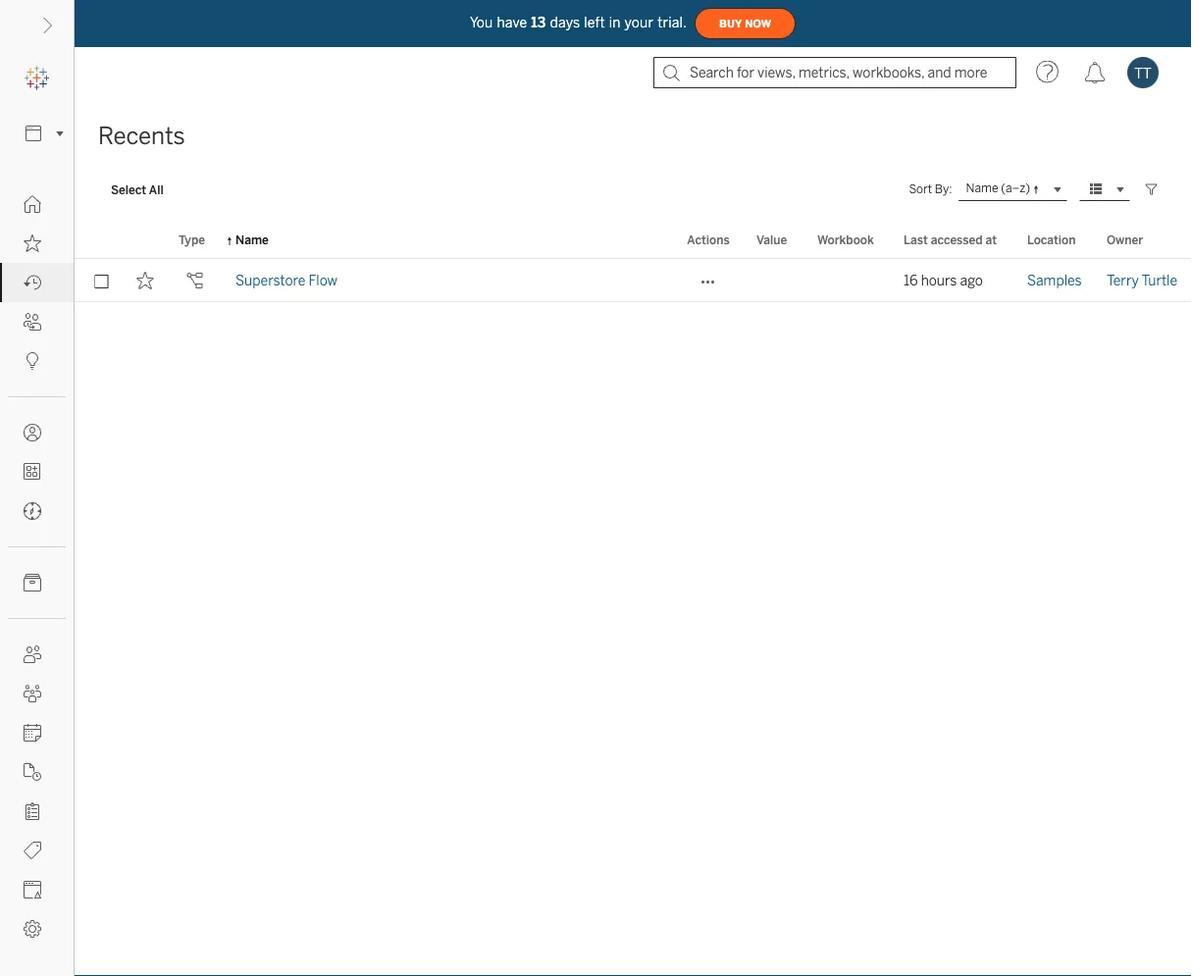 Task type: vqa. For each thing, say whether or not it's contained in the screenshot.
NOV 2, 2023, 7:00 PM
no



Task type: describe. For each thing, give the bounding box(es) containing it.
terry turtle
[[1108, 272, 1178, 289]]

flow image
[[186, 272, 204, 290]]

trial.
[[658, 14, 687, 31]]

value
[[757, 233, 788, 247]]

grid containing superstore flow
[[75, 222, 1192, 977]]

buy now
[[720, 17, 772, 30]]

2 cell from the left
[[806, 259, 893, 302]]

buy
[[720, 17, 743, 30]]

select all
[[111, 182, 164, 197]]

left
[[585, 14, 606, 31]]

name (a–z) button
[[959, 178, 1068, 201]]

workbook
[[818, 233, 875, 247]]

terry
[[1108, 272, 1140, 289]]

last accessed at
[[904, 233, 998, 247]]

days
[[550, 14, 581, 31]]

owner
[[1108, 233, 1144, 247]]

row containing superstore flow
[[75, 259, 1192, 302]]

13
[[531, 14, 546, 31]]

at
[[986, 233, 998, 247]]

select all button
[[98, 178, 176, 201]]

samples
[[1028, 272, 1083, 289]]

name (a–z)
[[967, 181, 1031, 196]]

last
[[904, 233, 929, 247]]

superstore flow link
[[236, 259, 338, 302]]

actions
[[688, 233, 730, 247]]

sort by:
[[910, 182, 953, 196]]

your
[[625, 14, 654, 31]]

have
[[497, 14, 528, 31]]



Task type: locate. For each thing, give the bounding box(es) containing it.
terry turtle link
[[1108, 259, 1178, 302]]

sort
[[910, 182, 933, 196]]

1 vertical spatial name
[[236, 233, 269, 247]]

Search for views, metrics, workbooks, and more text field
[[654, 57, 1017, 88]]

name
[[967, 181, 999, 196], [236, 233, 269, 247]]

flow
[[309, 272, 338, 289]]

1 cell from the left
[[745, 259, 806, 302]]

buy now button
[[695, 8, 796, 39]]

accessed
[[932, 233, 983, 247]]

you
[[470, 14, 493, 31]]

turtle
[[1142, 272, 1178, 289]]

type
[[179, 233, 205, 247]]

0 vertical spatial name
[[967, 181, 999, 196]]

row
[[75, 259, 1192, 302]]

navigation panel element
[[0, 59, 74, 949]]

ago
[[961, 272, 984, 289]]

16
[[904, 272, 919, 289]]

location
[[1028, 233, 1077, 247]]

name for name (a–z)
[[967, 181, 999, 196]]

main navigation. press the up and down arrow keys to access links. element
[[0, 185, 74, 949]]

grid
[[75, 222, 1192, 977]]

list view image
[[1088, 181, 1106, 198]]

in
[[609, 14, 621, 31]]

1 horizontal spatial name
[[967, 181, 999, 196]]

name inside popup button
[[967, 181, 999, 196]]

all
[[149, 182, 164, 197]]

name up superstore
[[236, 233, 269, 247]]

16 hours ago
[[904, 272, 984, 289]]

name left "(a–z)"
[[967, 181, 999, 196]]

recents
[[98, 122, 185, 150]]

superstore
[[236, 272, 306, 289]]

(a–z)
[[1002, 181, 1031, 196]]

now
[[745, 17, 772, 30]]

you have 13 days left in your trial.
[[470, 14, 687, 31]]

samples link
[[1028, 259, 1083, 302]]

0 horizontal spatial name
[[236, 233, 269, 247]]

select
[[111, 182, 146, 197]]

hours
[[922, 272, 958, 289]]

superstore flow
[[236, 272, 338, 289]]

name for name
[[236, 233, 269, 247]]

cell down workbook
[[806, 259, 893, 302]]

cell
[[745, 259, 806, 302], [806, 259, 893, 302]]

by:
[[936, 182, 953, 196]]

cell down value
[[745, 259, 806, 302]]



